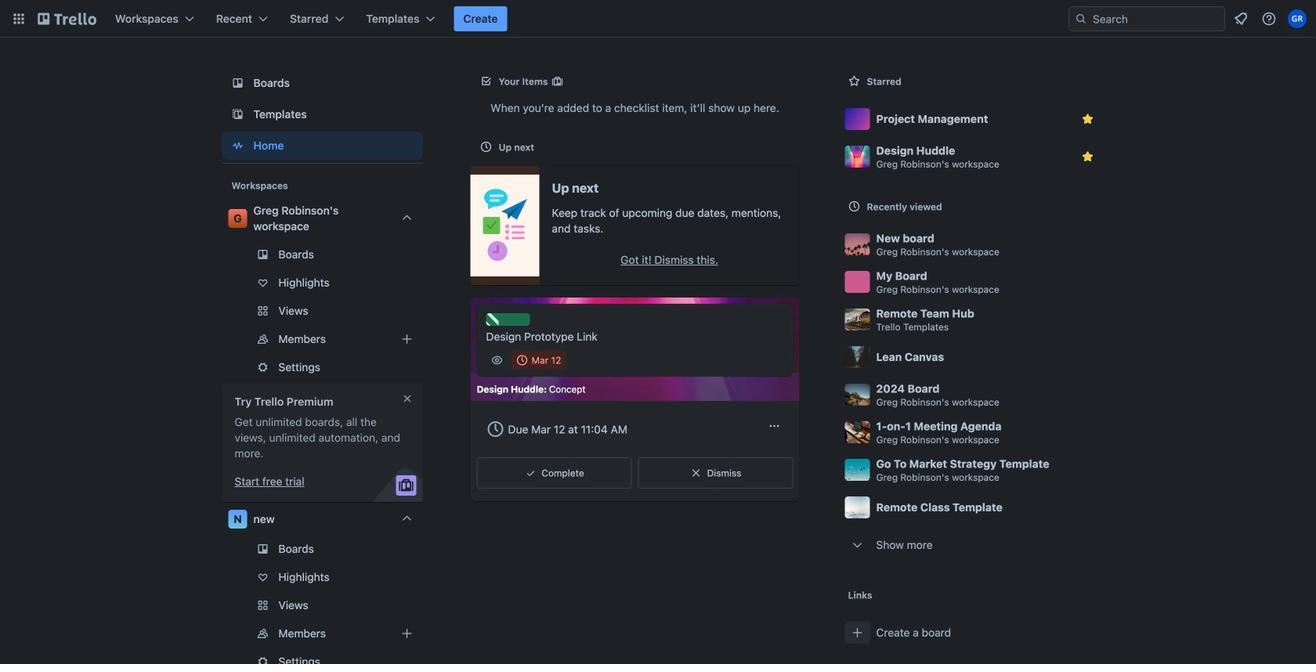 Task type: vqa. For each thing, say whether or not it's contained in the screenshot.
Mon
no



Task type: locate. For each thing, give the bounding box(es) containing it.
board image
[[228, 74, 247, 92]]

open information menu image
[[1262, 11, 1277, 27]]

1 add image from the top
[[398, 330, 416, 349]]

add image
[[398, 330, 416, 349], [398, 624, 416, 643]]

0 vertical spatial add image
[[398, 330, 416, 349]]

search image
[[1075, 13, 1088, 25]]

home image
[[228, 136, 247, 155]]

template board image
[[228, 105, 247, 124]]

primary element
[[0, 0, 1316, 38]]

Search field
[[1088, 8, 1225, 30]]

1 vertical spatial add image
[[398, 624, 416, 643]]

click to unstar project management. it will be removed from your starred list. image
[[1080, 111, 1096, 127]]



Task type: describe. For each thing, give the bounding box(es) containing it.
click to unstar design huddle . it will be removed from your starred list. image
[[1080, 149, 1096, 165]]

back to home image
[[38, 6, 96, 31]]

greg robinson (gregrobinson96) image
[[1288, 9, 1307, 28]]

2 add image from the top
[[398, 624, 416, 643]]

0 notifications image
[[1232, 9, 1251, 28]]

color: green, title: none image
[[486, 313, 530, 326]]



